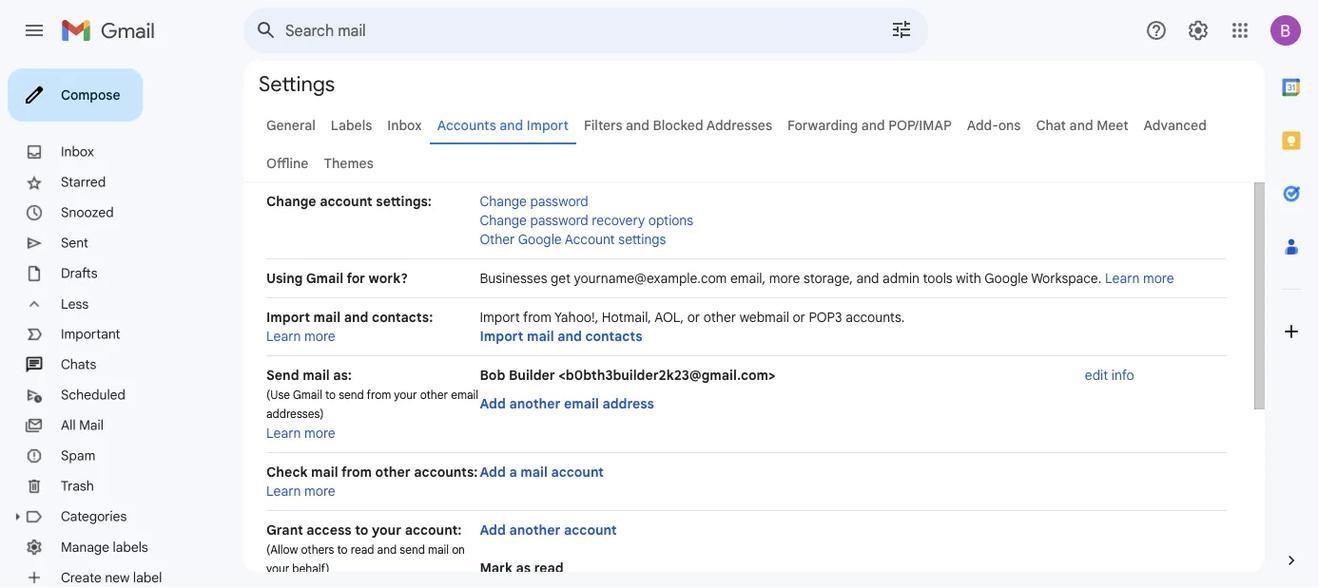 Task type: locate. For each thing, give the bounding box(es) containing it.
read inside 'grant access to your account: (allow others to read and send mail on your behalf)'
[[351, 543, 374, 557]]

<b0bth3builder2k23@gmail.com>
[[559, 367, 776, 384]]

bob builder <b0bth3builder2k23@gmail.com>
[[480, 367, 776, 384]]

send down as:
[[339, 388, 364, 402]]

1 vertical spatial from
[[367, 388, 391, 402]]

more inside check mail from other accounts: learn more
[[305, 483, 335, 500]]

add for add another email address
[[480, 396, 506, 412]]

learn
[[1105, 270, 1140, 287], [266, 328, 301, 345], [266, 425, 301, 442], [266, 483, 301, 500]]

to inside send mail as: (use gmail to send from your other email addresses) learn more
[[325, 388, 336, 402]]

add another email address link
[[480, 396, 654, 412]]

hotmail,
[[602, 309, 652, 326]]

0 horizontal spatial inbox link
[[61, 144, 94, 160]]

navigation containing compose
[[0, 61, 244, 588]]

send inside send mail as: (use gmail to send from your other email addresses) learn more
[[339, 388, 364, 402]]

from up the access
[[341, 464, 372, 481]]

inbox link right labels link
[[387, 117, 422, 134]]

None search field
[[244, 8, 928, 53]]

addresses)
[[266, 408, 324, 422]]

1 vertical spatial gmail
[[293, 388, 322, 402]]

1 horizontal spatial send
[[400, 543, 425, 557]]

learn inside send mail as: (use gmail to send from your other email addresses) learn more
[[266, 425, 301, 442]]

account right "a"
[[551, 464, 604, 481]]

another up the as
[[509, 522, 561, 539]]

mail
[[314, 309, 341, 326], [527, 328, 554, 345], [303, 367, 330, 384], [311, 464, 338, 481], [521, 464, 548, 481], [428, 543, 449, 557]]

1 vertical spatial another
[[509, 522, 561, 539]]

webmail
[[740, 309, 789, 326]]

0 horizontal spatial email
[[451, 388, 479, 402]]

other google account settings link
[[480, 231, 666, 248]]

add
[[480, 396, 506, 412], [480, 464, 506, 481], [480, 522, 506, 539]]

another for email
[[509, 396, 561, 412]]

0 vertical spatial from
[[523, 309, 552, 326]]

add a mail account link
[[480, 464, 604, 481]]

mail left as:
[[303, 367, 330, 384]]

0 horizontal spatial to
[[325, 388, 336, 402]]

1 vertical spatial your
[[372, 522, 402, 539]]

email up the accounts:
[[451, 388, 479, 402]]

0 horizontal spatial or
[[688, 309, 700, 326]]

forwarding
[[788, 117, 858, 134]]

learn inside import mail and contacts: learn more
[[266, 328, 301, 345]]

create
[[61, 570, 102, 587]]

send
[[266, 367, 299, 384]]

2 horizontal spatial to
[[355, 522, 369, 539]]

tab list
[[1265, 61, 1318, 519]]

2 horizontal spatial other
[[704, 309, 736, 326]]

1 horizontal spatial other
[[420, 388, 448, 402]]

or left the pop3
[[793, 309, 806, 326]]

your down contacts:
[[394, 388, 417, 402]]

tools
[[923, 270, 953, 287]]

scheduled link
[[61, 387, 126, 404]]

2 another from the top
[[509, 522, 561, 539]]

1 vertical spatial send
[[400, 543, 425, 557]]

1 horizontal spatial read
[[534, 560, 564, 577]]

more
[[769, 270, 800, 287], [1143, 270, 1174, 287], [305, 328, 335, 345], [305, 425, 335, 442], [305, 483, 335, 500]]

read right the as
[[534, 560, 564, 577]]

google right with
[[985, 270, 1028, 287]]

add another account link
[[480, 522, 617, 539]]

grant
[[266, 522, 303, 539]]

learn down addresses)
[[266, 425, 301, 442]]

compose
[[61, 87, 120, 103]]

add-ons link
[[967, 117, 1021, 134]]

change for change account settings:
[[266, 193, 316, 210]]

from inside send mail as: (use gmail to send from your other email addresses) learn more
[[367, 388, 391, 402]]

as:
[[333, 367, 352, 384]]

mail inside send mail as: (use gmail to send from your other email addresses) learn more
[[303, 367, 330, 384]]

email inside send mail as: (use gmail to send from your other email addresses) learn more
[[451, 388, 479, 402]]

your inside send mail as: (use gmail to send from your other email addresses) learn more
[[394, 388, 417, 402]]

1 vertical spatial inbox link
[[61, 144, 94, 160]]

1 add from the top
[[480, 396, 506, 412]]

your left account:
[[372, 522, 402, 539]]

0 vertical spatial other
[[704, 309, 736, 326]]

1 vertical spatial google
[[985, 270, 1028, 287]]

send
[[339, 388, 364, 402], [400, 543, 425, 557]]

1 horizontal spatial inbox link
[[387, 117, 422, 134]]

gmail
[[306, 270, 344, 287], [293, 388, 322, 402]]

from inside import from yahoo!, hotmail, aol, or other webmail or pop3 accounts. import mail and contacts
[[523, 309, 552, 326]]

and right others
[[377, 543, 397, 557]]

snoozed
[[61, 205, 114, 221]]

inbox up starred
[[61, 144, 94, 160]]

to down as:
[[325, 388, 336, 402]]

other inside import from yahoo!, hotmail, aol, or other webmail or pop3 accounts. import mail and contacts
[[704, 309, 736, 326]]

and
[[500, 117, 523, 134], [626, 117, 650, 134], [862, 117, 885, 134], [1070, 117, 1094, 134], [857, 270, 879, 287], [344, 309, 369, 326], [558, 328, 582, 345], [377, 543, 397, 557]]

compose button
[[8, 68, 143, 122]]

accounts.
[[846, 309, 905, 326]]

ons
[[999, 117, 1021, 134]]

1 vertical spatial other
[[420, 388, 448, 402]]

change for change password change password recovery options other google account settings
[[480, 193, 527, 210]]

email,
[[730, 270, 766, 287]]

gmail left the for
[[306, 270, 344, 287]]

read down the access
[[351, 543, 374, 557]]

drafts
[[61, 265, 98, 282]]

email
[[451, 388, 479, 402], [564, 396, 599, 412]]

0 horizontal spatial other
[[375, 464, 411, 481]]

mail down the using gmail for work?
[[314, 309, 341, 326]]

2 password from the top
[[530, 212, 589, 229]]

and down the for
[[344, 309, 369, 326]]

0 vertical spatial to
[[325, 388, 336, 402]]

another down builder on the bottom left of the page
[[509, 396, 561, 412]]

or
[[688, 309, 700, 326], [793, 309, 806, 326]]

learn up send
[[266, 328, 301, 345]]

advanced link
[[1144, 117, 1207, 134]]

settings image
[[1187, 19, 1210, 42]]

add a mail account
[[480, 464, 604, 481]]

1 vertical spatial add
[[480, 464, 506, 481]]

themes
[[324, 155, 374, 172]]

inbox link up starred
[[61, 144, 94, 160]]

1 horizontal spatial email
[[564, 396, 599, 412]]

from inside check mail from other accounts: learn more
[[341, 464, 372, 481]]

chats
[[61, 357, 96, 373]]

labels
[[113, 540, 148, 556]]

password up change password recovery options link
[[530, 193, 589, 210]]

import from yahoo!, hotmail, aol, or other webmail or pop3 accounts. import mail and contacts
[[480, 309, 905, 345]]

and right accounts
[[500, 117, 523, 134]]

email left "address"
[[564, 396, 599, 412]]

yahoo!,
[[555, 309, 599, 326]]

2 vertical spatial add
[[480, 522, 506, 539]]

2 vertical spatial your
[[266, 563, 289, 577]]

0 horizontal spatial send
[[339, 388, 364, 402]]

to down the access
[[337, 543, 348, 557]]

recovery
[[592, 212, 645, 229]]

to right the access
[[355, 522, 369, 539]]

filters and blocked addresses
[[584, 117, 772, 134]]

0 vertical spatial read
[[351, 543, 374, 557]]

from up import mail and contacts link
[[523, 309, 552, 326]]

other left the webmail
[[704, 309, 736, 326]]

manage labels
[[61, 540, 148, 556]]

account down themes link
[[320, 193, 373, 210]]

1 horizontal spatial to
[[337, 543, 348, 557]]

learn more link right workspace.
[[1105, 270, 1174, 287]]

learn right workspace.
[[1105, 270, 1140, 287]]

label
[[133, 570, 162, 587]]

more down addresses)
[[305, 425, 335, 442]]

mark
[[480, 560, 513, 577]]

1 another from the top
[[509, 396, 561, 412]]

more right email,
[[769, 270, 800, 287]]

your down (allow
[[266, 563, 289, 577]]

0 horizontal spatial read
[[351, 543, 374, 557]]

2 vertical spatial from
[[341, 464, 372, 481]]

mail right "a"
[[521, 464, 548, 481]]

create new label link
[[61, 570, 162, 587]]

new
[[105, 570, 130, 587]]

add left "a"
[[480, 464, 506, 481]]

import down businesses
[[480, 309, 520, 326]]

1 horizontal spatial or
[[793, 309, 806, 326]]

chat and meet
[[1036, 117, 1129, 134]]

password up other google account settings link
[[530, 212, 589, 229]]

edit info link
[[1085, 367, 1135, 384]]

from down import mail and contacts: learn more
[[367, 388, 391, 402]]

1 password from the top
[[530, 193, 589, 210]]

send mail as: (use gmail to send from your other email addresses) learn more
[[266, 367, 479, 442]]

0 horizontal spatial google
[[518, 231, 562, 248]]

0 vertical spatial another
[[509, 396, 561, 412]]

settings:
[[376, 193, 432, 210]]

0 vertical spatial inbox link
[[387, 117, 422, 134]]

mail right check
[[311, 464, 338, 481]]

0 vertical spatial password
[[530, 193, 589, 210]]

and right filters
[[626, 117, 650, 134]]

gmail image
[[61, 11, 165, 49]]

more up as:
[[305, 328, 335, 345]]

learn inside check mail from other accounts: learn more
[[266, 483, 301, 500]]

other up the accounts:
[[420, 388, 448, 402]]

advanced
[[1144, 117, 1207, 134]]

mail inside import mail and contacts: learn more
[[314, 309, 341, 326]]

import left filters
[[527, 117, 569, 134]]

1 vertical spatial password
[[530, 212, 589, 229]]

add up mark
[[480, 522, 506, 539]]

accounts:
[[414, 464, 478, 481]]

inbox right labels link
[[387, 117, 422, 134]]

send down account:
[[400, 543, 425, 557]]

google down change password link
[[518, 231, 562, 248]]

or right aol,
[[688, 309, 700, 326]]

1 horizontal spatial inbox
[[387, 117, 422, 134]]

using
[[266, 270, 303, 287]]

blocked
[[653, 117, 704, 134]]

0 vertical spatial your
[[394, 388, 417, 402]]

import down "using"
[[266, 309, 310, 326]]

gmail up addresses)
[[293, 388, 322, 402]]

offline
[[266, 155, 309, 172]]

0 vertical spatial send
[[339, 388, 364, 402]]

navigation
[[0, 61, 244, 588]]

other left the accounts:
[[375, 464, 411, 481]]

contacts
[[586, 328, 643, 345]]

offline link
[[266, 155, 309, 172]]

labels link
[[331, 117, 372, 134]]

learn more link up send
[[266, 328, 335, 345]]

learn down check
[[266, 483, 301, 500]]

account down add a mail account link
[[564, 522, 617, 539]]

more down check
[[305, 483, 335, 500]]

mail up builder on the bottom left of the page
[[527, 328, 554, 345]]

meet
[[1097, 117, 1129, 134]]

bob
[[480, 367, 505, 384]]

businesses
[[480, 270, 547, 287]]

learn more link for businesses get yourname@example.com email, more storage, and admin tools with google workspace. learn more
[[1105, 270, 1174, 287]]

0 vertical spatial add
[[480, 396, 506, 412]]

and down yahoo!,
[[558, 328, 582, 345]]

2 or from the left
[[793, 309, 806, 326]]

trash
[[61, 478, 94, 495]]

add another email address
[[480, 396, 654, 412]]

1 vertical spatial account
[[551, 464, 604, 481]]

edit
[[1085, 367, 1108, 384]]

1 vertical spatial to
[[355, 522, 369, 539]]

0 horizontal spatial inbox
[[61, 144, 94, 160]]

add down bob at the bottom left of the page
[[480, 396, 506, 412]]

3 add from the top
[[480, 522, 506, 539]]

gmail inside send mail as: (use gmail to send from your other email addresses) learn more
[[293, 388, 322, 402]]

1 horizontal spatial google
[[985, 270, 1028, 287]]

filters and blocked addresses link
[[584, 117, 772, 134]]

learn more link down check
[[266, 483, 335, 500]]

accounts
[[437, 117, 496, 134]]

2 add from the top
[[480, 464, 506, 481]]

other
[[704, 309, 736, 326], [420, 388, 448, 402], [375, 464, 411, 481]]

2 vertical spatial other
[[375, 464, 411, 481]]

1 vertical spatial inbox
[[61, 144, 94, 160]]

0 vertical spatial google
[[518, 231, 562, 248]]

mail left "on"
[[428, 543, 449, 557]]



Task type: describe. For each thing, give the bounding box(es) containing it.
learn more link for import mail and contacts: learn more
[[266, 328, 335, 345]]

more right workspace.
[[1143, 270, 1174, 287]]

advanced search options image
[[883, 10, 921, 49]]

create new label
[[61, 570, 162, 587]]

mail inside check mail from other accounts: learn more
[[311, 464, 338, 481]]

change account settings:
[[266, 193, 432, 210]]

2 vertical spatial to
[[337, 543, 348, 557]]

forwarding and pop/imap link
[[788, 117, 952, 134]]

and left pop/imap
[[862, 117, 885, 134]]

using gmail for work?
[[266, 270, 408, 287]]

(use
[[266, 388, 290, 402]]

account:
[[405, 522, 462, 539]]

addresses
[[707, 117, 772, 134]]

categories
[[61, 509, 127, 526]]

Search mail text field
[[285, 21, 837, 40]]

chat and meet link
[[1036, 117, 1129, 134]]

mail
[[79, 418, 104, 434]]

important link
[[61, 326, 120, 343]]

1 vertical spatial read
[[534, 560, 564, 577]]

0 vertical spatial account
[[320, 193, 373, 210]]

starred
[[61, 174, 106, 191]]

account
[[565, 231, 615, 248]]

important
[[61, 326, 120, 343]]

address
[[603, 396, 654, 412]]

other inside check mail from other accounts: learn more
[[375, 464, 411, 481]]

forwarding and pop/imap
[[788, 117, 952, 134]]

add for add another account
[[480, 522, 506, 539]]

work?
[[369, 270, 408, 287]]

scheduled
[[61, 387, 126, 404]]

more inside send mail as: (use gmail to send from your other email addresses) learn more
[[305, 425, 335, 442]]

trash link
[[61, 478, 94, 495]]

options
[[649, 212, 694, 229]]

labels
[[331, 117, 372, 134]]

accounts and import link
[[437, 117, 569, 134]]

1 or from the left
[[688, 309, 700, 326]]

add-ons
[[967, 117, 1021, 134]]

businesses get yourname@example.com email, more storage, and admin tools with google workspace. learn more
[[480, 270, 1174, 287]]

pop3
[[809, 309, 842, 326]]

general link
[[266, 117, 316, 134]]

storage,
[[804, 270, 853, 287]]

less
[[61, 296, 89, 313]]

and inside import from yahoo!, hotmail, aol, or other webmail or pop3 accounts. import mail and contacts
[[558, 328, 582, 345]]

themes link
[[324, 155, 374, 172]]

with
[[956, 270, 982, 287]]

learn more link down addresses)
[[266, 425, 335, 442]]

builder
[[509, 367, 555, 384]]

edit info
[[1085, 367, 1135, 384]]

change password change password recovery options other google account settings
[[480, 193, 694, 248]]

import mail and contacts: learn more
[[266, 309, 433, 345]]

contacts:
[[372, 309, 433, 326]]

grant access to your account: (allow others to read and send mail on your behalf)
[[266, 522, 465, 577]]

mail inside import from yahoo!, hotmail, aol, or other webmail or pop3 accounts. import mail and contacts
[[527, 328, 554, 345]]

inbox inside 'navigation'
[[61, 144, 94, 160]]

workspace.
[[1031, 270, 1102, 287]]

info
[[1112, 367, 1135, 384]]

all mail
[[61, 418, 104, 434]]

check mail from other accounts: learn more
[[266, 464, 478, 500]]

snoozed link
[[61, 205, 114, 221]]

inbox link inside 'navigation'
[[61, 144, 94, 160]]

other inside send mail as: (use gmail to send from your other email addresses) learn more
[[420, 388, 448, 402]]

main menu image
[[23, 19, 46, 42]]

chat
[[1036, 117, 1066, 134]]

0 vertical spatial inbox
[[387, 117, 422, 134]]

add another account
[[480, 522, 617, 539]]

more inside import mail and contacts: learn more
[[305, 328, 335, 345]]

spam
[[61, 448, 95, 465]]

and inside import mail and contacts: learn more
[[344, 309, 369, 326]]

2 vertical spatial account
[[564, 522, 617, 539]]

access
[[307, 522, 352, 539]]

import up bob at the bottom left of the page
[[480, 328, 524, 345]]

google inside change password change password recovery options other google account settings
[[518, 231, 562, 248]]

learn more link for check mail from other accounts: learn more
[[266, 483, 335, 500]]

manage labels link
[[61, 540, 148, 556]]

on
[[452, 543, 465, 557]]

a
[[509, 464, 517, 481]]

drafts link
[[61, 265, 98, 282]]

import inside import mail and contacts: learn more
[[266, 309, 310, 326]]

change password link
[[480, 193, 589, 210]]

add for add a mail account
[[480, 464, 506, 481]]

and left admin at the top
[[857, 270, 879, 287]]

behalf)
[[292, 563, 330, 577]]

and right chat
[[1070, 117, 1094, 134]]

and inside 'grant access to your account: (allow others to read and send mail on your behalf)'
[[377, 543, 397, 557]]

support image
[[1145, 19, 1168, 42]]

categories link
[[61, 509, 127, 526]]

search mail image
[[249, 13, 283, 48]]

others
[[301, 543, 334, 557]]

change password recovery options link
[[480, 212, 694, 229]]

0 vertical spatial gmail
[[306, 270, 344, 287]]

settings
[[259, 70, 335, 97]]

check
[[266, 464, 308, 481]]

another for account
[[509, 522, 561, 539]]

aol,
[[655, 309, 684, 326]]

other
[[480, 231, 515, 248]]

pop/imap
[[889, 117, 952, 134]]

general
[[266, 117, 316, 134]]

get
[[551, 270, 571, 287]]

settings
[[619, 231, 666, 248]]

admin
[[883, 270, 920, 287]]

as
[[516, 560, 531, 577]]

send inside 'grant access to your account: (allow others to read and send mail on your behalf)'
[[400, 543, 425, 557]]

filters
[[584, 117, 623, 134]]

add-
[[967, 117, 999, 134]]

mail inside 'grant access to your account: (allow others to read and send mail on your behalf)'
[[428, 543, 449, 557]]



Task type: vqa. For each thing, say whether or not it's contained in the screenshot.
going
no



